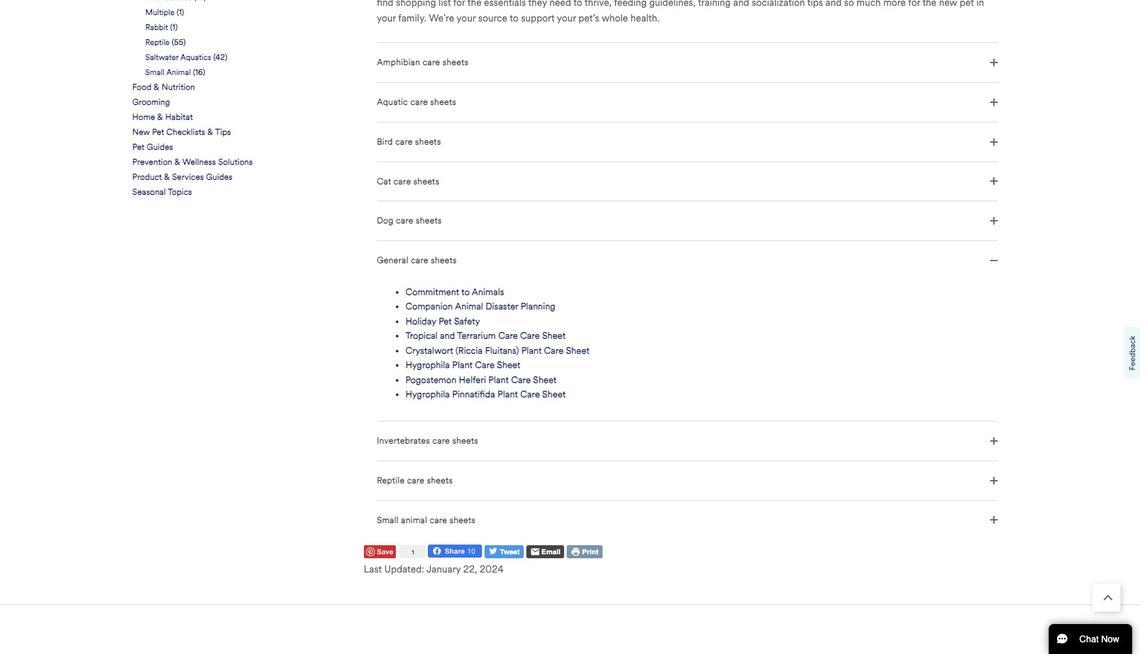 Task type: vqa. For each thing, say whether or not it's contained in the screenshot.
second Hygrophila from the bottom of the Commitment to Animals Companion Animal Disaster Planning Holiday Pet Safety Tropical and Terrarium Care Care Sheet Crystalwort (Riccia Fluitans) Plant Care Sheet Hygrophila Plant Care Sheet Pogostemon Helferi Plant Care Sheet Hygrophila Pinnatifida Plant Care Sheet
yes



Task type: describe. For each thing, give the bounding box(es) containing it.
amphibian care sheets link
[[377, 42, 998, 82]]

home & habitat link
[[132, 112, 193, 123]]

1 vertical spatial (1)
[[170, 22, 178, 32]]

safety
[[454, 316, 480, 327]]

seasonal
[[132, 187, 166, 198]]

care for general
[[411, 255, 428, 266]]

grooming
[[132, 97, 170, 108]]

crystalwort (riccia fluitans) plant care sheet link
[[406, 344, 590, 359]]

care for bird
[[395, 136, 413, 147]]

grooming link
[[132, 97, 170, 108]]

1 horizontal spatial reptile
[[377, 475, 405, 486]]

amphibian care sheets
[[377, 57, 469, 68]]

bird care sheets
[[377, 136, 441, 147]]

general care sheets
[[377, 255, 457, 266]]

hygrophila plant care sheet link
[[406, 359, 520, 374]]

rabbit
[[145, 22, 168, 32]]

prevention
[[132, 157, 172, 168]]

sheets for general care sheets
[[431, 255, 457, 266]]

sheets for amphibian care sheets
[[443, 57, 469, 68]]

small animal care sheets
[[377, 515, 476, 526]]

services
[[172, 172, 204, 183]]

small animal care sheets link
[[377, 501, 998, 540]]

care right animal
[[430, 515, 447, 526]]

save
[[377, 548, 394, 557]]

pogostemon
[[406, 375, 457, 386]]

sheets right animal
[[450, 515, 476, 526]]

to
[[461, 287, 470, 298]]

new pet checklists & tips link
[[132, 127, 231, 138]]

0 horizontal spatial guides
[[147, 142, 173, 153]]

1
[[411, 549, 415, 557]]

updated:
[[384, 565, 424, 576]]

and
[[440, 331, 455, 342]]

invertebrates
[[377, 436, 430, 447]]

invertebrates care sheets
[[377, 436, 478, 447]]

(16)
[[193, 67, 205, 77]]

(42)
[[213, 52, 227, 62]]

saltwater aquatics link
[[145, 52, 211, 63]]

dog care sheets
[[377, 215, 442, 227]]

care for invertebrates
[[433, 436, 450, 447]]

prevention & wellness solutions link
[[132, 157, 253, 168]]

food & nutrition grooming home & habitat new pet checklists & tips pet guides prevention & wellness solutions product & services guides seasonal topics
[[132, 82, 253, 198]]

22,
[[463, 565, 477, 576]]

reptile link
[[145, 37, 170, 48]]

reptile care sheets link
[[377, 461, 998, 501]]

companion animal disaster planning link
[[406, 300, 556, 315]]

wellness
[[182, 157, 216, 168]]

home
[[132, 112, 155, 123]]

solutions
[[218, 157, 253, 168]]

care for cat
[[394, 176, 411, 187]]

crystalwort
[[406, 346, 453, 357]]

new
[[132, 127, 150, 138]]

product
[[132, 172, 162, 183]]

cat
[[377, 176, 391, 187]]

food & nutrition link
[[132, 82, 195, 93]]

rabbit link
[[145, 22, 168, 33]]

1 vertical spatial pet
[[132, 142, 144, 153]]

pet for commitment
[[439, 316, 452, 327]]

commitment to animals link
[[406, 286, 504, 300]]

2 hygrophila from the top
[[406, 390, 450, 401]]

invertebrates care sheets link
[[377, 421, 998, 461]]

animal inside multiple (1) rabbit (1) reptile (55) saltwater aquatics (42) small animal (16)
[[166, 67, 191, 77]]

care for dog
[[396, 215, 413, 227]]

sheets for bird care sheets
[[415, 136, 441, 147]]

care for reptile
[[407, 475, 425, 486]]

tweet link
[[485, 546, 524, 559]]

pinnatifida
[[452, 390, 495, 401]]

small inside multiple (1) rabbit (1) reptile (55) saltwater aquatics (42) small animal (16)
[[145, 67, 165, 77]]

aquatic care sheets
[[377, 97, 456, 108]]

animal inside commitment to animals companion animal disaster planning holiday pet safety tropical and terrarium care care sheet crystalwort (riccia fluitans) plant care sheet hygrophila plant care sheet pogostemon helferi plant care sheet hygrophila pinnatifida plant care sheet
[[455, 302, 483, 313]]

tips
[[215, 127, 231, 138]]

pogostemon helferi plant care sheet link
[[406, 374, 557, 388]]

cat care sheets
[[377, 176, 439, 187]]

commitment to animals companion animal disaster planning holiday pet safety tropical and terrarium care care sheet crystalwort (riccia fluitans) plant care sheet hygrophila plant care sheet pogostemon helferi plant care sheet hygrophila pinnatifida plant care sheet
[[406, 287, 590, 401]]

& up the product & services guides link
[[175, 157, 180, 168]]

topics
[[168, 187, 192, 198]]

holiday
[[406, 316, 436, 327]]

january
[[427, 565, 461, 576]]



Task type: locate. For each thing, give the bounding box(es) containing it.
& left tips
[[207, 127, 213, 138]]

plant down '(riccia'
[[452, 360, 473, 371]]

email link
[[526, 546, 565, 559]]

(1) up (55) at left top
[[170, 22, 178, 32]]

0 vertical spatial animal
[[166, 67, 191, 77]]

disaster
[[486, 302, 518, 313]]

animals
[[472, 287, 504, 298]]

pet down home & habitat link
[[152, 127, 164, 138]]

0 vertical spatial reptile
[[145, 37, 170, 47]]

&
[[154, 82, 159, 93], [157, 112, 163, 123], [207, 127, 213, 138], [175, 157, 180, 168], [164, 172, 170, 183]]

small animal link
[[145, 67, 191, 78]]

care right the "invertebrates"
[[433, 436, 450, 447]]

small left animal
[[377, 515, 399, 526]]

(1) right multiple
[[177, 7, 184, 17]]

multiple link
[[145, 7, 175, 18]]

1 vertical spatial animal
[[455, 302, 483, 313]]

care right bird
[[395, 136, 413, 147]]

(1)
[[177, 7, 184, 17], [170, 22, 178, 32]]

bird
[[377, 136, 393, 147]]

dog care sheets link
[[377, 201, 998, 241]]

multiple (1) rabbit (1) reptile (55) saltwater aquatics (42) small animal (16)
[[145, 7, 227, 77]]

0 horizontal spatial pet
[[132, 142, 144, 153]]

seasonal topics link
[[132, 187, 192, 198]]

care right the dog
[[396, 215, 413, 227]]

2 horizontal spatial pet
[[439, 316, 452, 327]]

plant up hygrophila pinnatifida plant care sheet link
[[488, 375, 509, 386]]

2 vertical spatial pet
[[439, 316, 452, 327]]

& up seasonal topics link
[[164, 172, 170, 183]]

sheets down amphibian care sheets
[[430, 97, 456, 108]]

hygrophila pinnatifida plant care sheet link
[[406, 388, 566, 403]]

animal down saltwater aquatics "link"
[[166, 67, 191, 77]]

care right 'general'
[[411, 255, 428, 266]]

habitat
[[165, 112, 193, 123]]

1 vertical spatial reptile
[[377, 475, 405, 486]]

guides down 'solutions'
[[206, 172, 232, 183]]

care for amphibian
[[423, 57, 440, 68]]

reptile down rabbit link
[[145, 37, 170, 47]]

reptile care sheets
[[377, 475, 453, 486]]

plant right fluitans)
[[521, 346, 542, 357]]

1 horizontal spatial animal
[[455, 302, 483, 313]]

commitment
[[406, 287, 459, 298]]

sheets for dog care sheets
[[416, 215, 442, 227]]

& right 'home'
[[157, 112, 163, 123]]

tweet
[[498, 549, 520, 557]]

print link
[[567, 546, 603, 559]]

last updated: january 22, 2024
[[364, 565, 504, 576]]

holiday pet safety link
[[406, 315, 480, 330]]

product & services guides link
[[132, 172, 232, 183]]

reptile
[[145, 37, 170, 47], [377, 475, 405, 486]]

sheets for reptile care sheets
[[427, 475, 453, 486]]

reptile inside multiple (1) rabbit (1) reptile (55) saltwater aquatics (42) small animal (16)
[[145, 37, 170, 47]]

(riccia
[[456, 346, 483, 357]]

sheet
[[542, 331, 566, 342], [566, 346, 590, 357], [497, 360, 520, 371], [533, 375, 557, 386], [542, 390, 566, 401]]

general
[[377, 255, 409, 266]]

sheets down invertebrates care sheets
[[427, 475, 453, 486]]

sheets right cat
[[413, 176, 439, 187]]

0 vertical spatial small
[[145, 67, 165, 77]]

1 horizontal spatial small
[[377, 515, 399, 526]]

amphibian
[[377, 57, 420, 68]]

multiple
[[145, 7, 175, 17]]

animal up safety
[[455, 302, 483, 313]]

1 hygrophila from the top
[[406, 360, 450, 371]]

care
[[423, 57, 440, 68], [410, 97, 428, 108], [395, 136, 413, 147], [394, 176, 411, 187], [396, 215, 413, 227], [411, 255, 428, 266], [433, 436, 450, 447], [407, 475, 425, 486], [430, 515, 447, 526]]

food
[[132, 82, 152, 93]]

0 vertical spatial hygrophila
[[406, 360, 450, 371]]

saltwater
[[145, 52, 179, 62]]

sheets up general care sheets
[[416, 215, 442, 227]]

hygrophila down the crystalwort
[[406, 360, 450, 371]]

sheets for invertebrates care sheets
[[452, 436, 478, 447]]

last
[[364, 565, 382, 576]]

aquatic care sheets link
[[377, 82, 998, 122]]

guides
[[147, 142, 173, 153], [206, 172, 232, 183]]

email
[[539, 549, 561, 557]]

0 vertical spatial pet
[[152, 127, 164, 138]]

aquatic
[[377, 97, 408, 108]]

pet for food
[[152, 127, 164, 138]]

sheets
[[443, 57, 469, 68], [430, 97, 456, 108], [415, 136, 441, 147], [413, 176, 439, 187], [416, 215, 442, 227], [431, 255, 457, 266], [452, 436, 478, 447], [427, 475, 453, 486], [450, 515, 476, 526]]

hygrophila
[[406, 360, 450, 371], [406, 390, 450, 401]]

care
[[498, 331, 518, 342], [520, 331, 540, 342], [544, 346, 564, 357], [475, 360, 495, 371], [511, 375, 531, 386], [520, 390, 540, 401]]

nutrition
[[162, 82, 195, 93]]

(55)
[[172, 37, 186, 47]]

& right the food
[[154, 82, 159, 93]]

2024
[[480, 565, 504, 576]]

sheets up aquatic care sheets in the top left of the page
[[443, 57, 469, 68]]

1 vertical spatial guides
[[206, 172, 232, 183]]

small
[[145, 67, 165, 77], [377, 515, 399, 526]]

cat care sheets link
[[377, 161, 998, 201]]

pet
[[152, 127, 164, 138], [132, 142, 144, 153], [439, 316, 452, 327]]

care up animal
[[407, 475, 425, 486]]

sheets down the 'pinnatifida'
[[452, 436, 478, 447]]

1 vertical spatial small
[[377, 515, 399, 526]]

0 horizontal spatial reptile
[[145, 37, 170, 47]]

1 horizontal spatial pet
[[152, 127, 164, 138]]

0 vertical spatial (1)
[[177, 7, 184, 17]]

pet down new
[[132, 142, 144, 153]]

care right aquatic
[[410, 97, 428, 108]]

1 vertical spatial hygrophila
[[406, 390, 450, 401]]

planning
[[521, 302, 556, 313]]

reptile down the "invertebrates"
[[377, 475, 405, 486]]

care right cat
[[394, 176, 411, 187]]

0 horizontal spatial animal
[[166, 67, 191, 77]]

care right the amphibian
[[423, 57, 440, 68]]

companion
[[406, 302, 453, 313]]

sheets for aquatic care sheets
[[430, 97, 456, 108]]

fluitans)
[[485, 346, 519, 357]]

animal
[[166, 67, 191, 77], [455, 302, 483, 313]]

sheets down aquatic care sheets in the top left of the page
[[415, 136, 441, 147]]

pet guides link
[[132, 142, 173, 153]]

aquatics
[[180, 52, 211, 62]]

tropical and terrarium care care sheet link
[[406, 330, 566, 344]]

plant
[[521, 346, 542, 357], [452, 360, 473, 371], [488, 375, 509, 386], [498, 390, 518, 401]]

0 vertical spatial guides
[[147, 142, 173, 153]]

terrarium
[[457, 331, 496, 342]]

checklists
[[166, 127, 205, 138]]

sheets for cat care sheets
[[413, 176, 439, 187]]

bird care sheets link
[[377, 122, 998, 161]]

dog
[[377, 215, 394, 227]]

1 horizontal spatial guides
[[206, 172, 232, 183]]

care for aquatic
[[410, 97, 428, 108]]

small down saltwater on the left top of the page
[[145, 67, 165, 77]]

plant down pogostemon helferi plant care sheet link on the bottom
[[498, 390, 518, 401]]

sheets up commitment
[[431, 255, 457, 266]]

guides up prevention
[[147, 142, 173, 153]]

print
[[580, 549, 599, 557]]

pet inside commitment to animals companion animal disaster planning holiday pet safety tropical and terrarium care care sheet crystalwort (riccia fluitans) plant care sheet hygrophila plant care sheet pogostemon helferi plant care sheet hygrophila pinnatifida plant care sheet
[[439, 316, 452, 327]]

0 horizontal spatial small
[[145, 67, 165, 77]]

animal
[[401, 515, 427, 526]]

hygrophila down pogostemon
[[406, 390, 450, 401]]

general care sheets link
[[377, 241, 998, 280]]

tropical
[[406, 331, 438, 342]]

pet up and
[[439, 316, 452, 327]]



